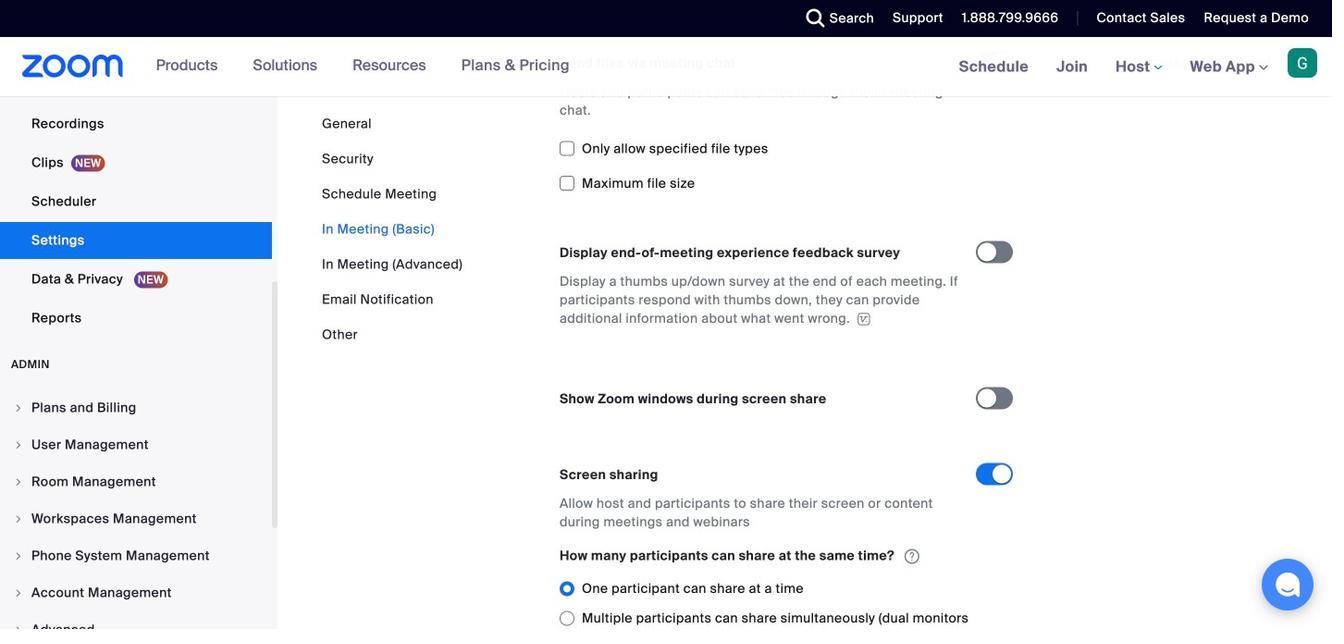Task type: vqa. For each thing, say whether or not it's contained in the screenshot.
a in The Meetings navigation
no



Task type: locate. For each thing, give the bounding box(es) containing it.
application
[[560, 272, 959, 328], [560, 546, 976, 629]]

right image for 4th menu item from the bottom
[[13, 513, 24, 525]]

profile picture image
[[1288, 48, 1317, 78]]

admin menu menu
[[0, 390, 272, 629]]

open chat image
[[1275, 572, 1301, 598]]

menu bar
[[322, 115, 463, 344]]

1 vertical spatial application
[[560, 546, 976, 629]]

2 right image from the top
[[13, 439, 24, 451]]

2 vertical spatial right image
[[13, 624, 24, 629]]

4 menu item from the top
[[0, 501, 272, 537]]

banner
[[0, 37, 1332, 98]]

meetings navigation
[[945, 37, 1332, 98]]

2 menu item from the top
[[0, 427, 272, 463]]

menu item
[[0, 390, 272, 426], [0, 427, 272, 463], [0, 464, 272, 500], [0, 501, 272, 537], [0, 538, 272, 574], [0, 575, 272, 611], [0, 612, 272, 629]]

1 application from the top
[[560, 272, 959, 328]]

right image for 5th menu item
[[13, 550, 24, 562]]

3 right image from the top
[[13, 624, 24, 629]]

4 right image from the top
[[13, 513, 24, 525]]

right image
[[13, 402, 24, 414], [13, 439, 24, 451], [13, 476, 24, 488], [13, 513, 24, 525]]

1 right image from the top
[[13, 550, 24, 562]]

2 right image from the top
[[13, 587, 24, 599]]

0 vertical spatial application
[[560, 272, 959, 328]]

right image
[[13, 550, 24, 562], [13, 587, 24, 599], [13, 624, 24, 629]]

1 vertical spatial right image
[[13, 587, 24, 599]]

0 vertical spatial right image
[[13, 550, 24, 562]]

option group
[[560, 574, 976, 629]]

3 right image from the top
[[13, 476, 24, 488]]

1 right image from the top
[[13, 402, 24, 414]]



Task type: describe. For each thing, give the bounding box(es) containing it.
right image for fifth menu item from the bottom of the admin menu menu
[[13, 476, 24, 488]]

personal menu menu
[[0, 0, 272, 339]]

product information navigation
[[142, 37, 584, 96]]

5 menu item from the top
[[0, 538, 272, 574]]

3 menu item from the top
[[0, 464, 272, 500]]

6 menu item from the top
[[0, 575, 272, 611]]

right image for second menu item from the bottom of the admin menu menu
[[13, 587, 24, 599]]

2 application from the top
[[560, 546, 976, 629]]

side navigation navigation
[[0, 0, 278, 629]]

right image for second menu item
[[13, 439, 24, 451]]

right image for 1st menu item from the bottom of the admin menu menu
[[13, 624, 24, 629]]

1 menu item from the top
[[0, 390, 272, 426]]

right image for 7th menu item from the bottom
[[13, 402, 24, 414]]

7 menu item from the top
[[0, 612, 272, 629]]

support version for display end-of-meeting experience feedback survey image
[[855, 313, 873, 326]]

zoom logo image
[[22, 55, 124, 78]]



